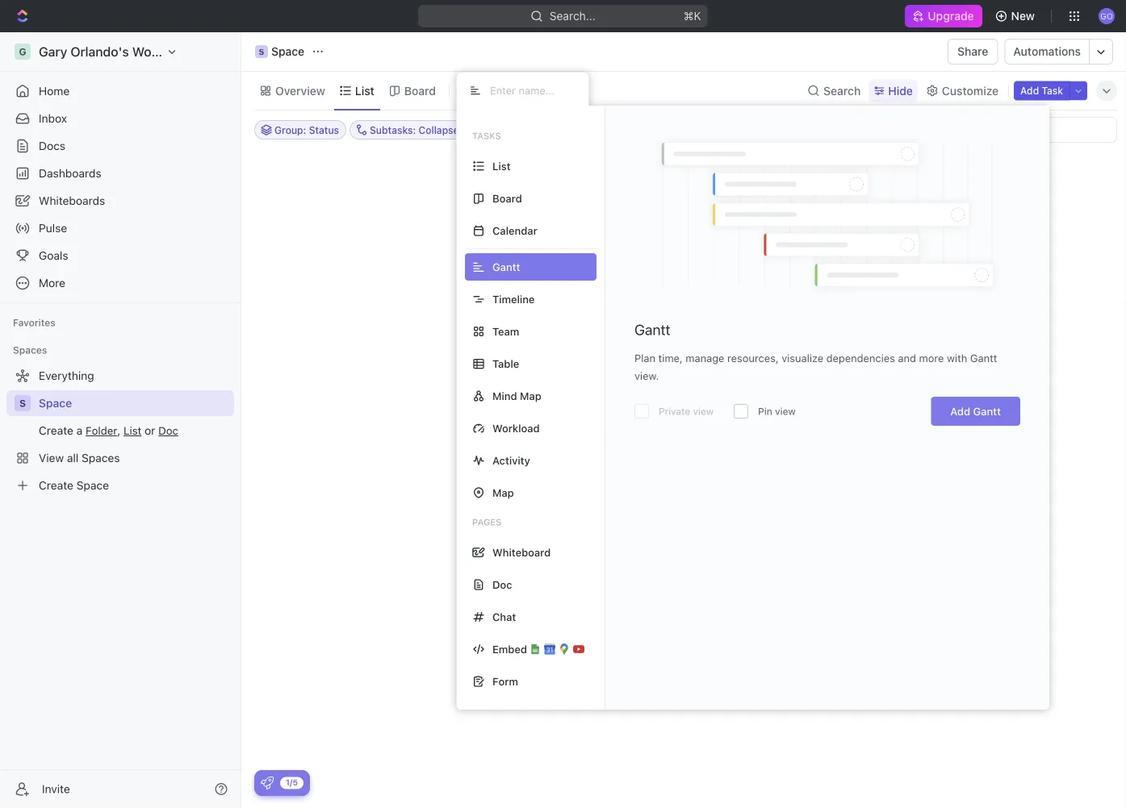 Task type: describe. For each thing, give the bounding box(es) containing it.
dependencies
[[826, 352, 895, 364]]

hide inside hide dropdown button
[[888, 84, 913, 97]]

s for s space
[[259, 47, 264, 56]]

favorites button
[[6, 313, 62, 333]]

overview
[[275, 84, 325, 97]]

create
[[666, 477, 705, 492]]

s space
[[259, 45, 304, 58]]

sidebar navigation
[[0, 32, 241, 809]]

whiteboard
[[492, 547, 551, 559]]

customize button
[[921, 80, 1003, 102]]

2 vertical spatial gantt
[[973, 406, 1001, 418]]

automations
[[1013, 45, 1081, 58]]

inbox link
[[6, 106, 234, 132]]

form
[[492, 676, 518, 688]]

view button
[[456, 72, 509, 110]]

onboarding checklist button image
[[261, 777, 274, 790]]

search...
[[550, 9, 596, 23]]

s for s
[[19, 398, 26, 409]]

upgrade
[[928, 9, 974, 23]]

space inside space link
[[39, 397, 72, 410]]

this
[[542, 477, 567, 492]]

upgrade link
[[905, 5, 982, 27]]

1 horizontal spatial map
[[520, 390, 541, 402]]

workload
[[492, 423, 540, 435]]

timeline
[[492, 293, 535, 306]]

inbox
[[39, 112, 67, 125]]

manage
[[686, 352, 724, 364]]

doc
[[492, 579, 512, 591]]

task
[[1042, 85, 1063, 96]]

spaces
[[13, 345, 47, 356]]

pin view
[[758, 406, 796, 417]]

assignees
[[647, 124, 695, 136]]

mind
[[492, 390, 517, 402]]

add for add gantt
[[950, 406, 970, 418]]

list link
[[352, 80, 374, 102]]

chat
[[492, 611, 516, 624]]

empty.
[[623, 477, 662, 492]]

goals link
[[6, 243, 234, 269]]

automations button
[[1005, 40, 1089, 64]]

onboarding checklist button element
[[261, 777, 274, 790]]

view.
[[634, 370, 659, 382]]

gantt inside plan time, manage resources, visualize dependencies and more with gantt view.
[[970, 352, 997, 364]]

space for this space is empty. create a list to get started.
[[570, 477, 607, 492]]

docs
[[39, 139, 65, 153]]

more
[[919, 352, 944, 364]]

0 vertical spatial list
[[355, 84, 374, 97]]

⌘k
[[684, 9, 701, 23]]

whiteboards
[[39, 194, 105, 207]]

this space is empty. create a list to get started.
[[542, 477, 826, 492]]

mind map
[[492, 390, 541, 402]]

docs link
[[6, 133, 234, 159]]

pulse
[[39, 222, 67, 235]]

private
[[659, 406, 690, 417]]

is
[[610, 477, 619, 492]]

board link
[[401, 80, 436, 102]]

invite
[[42, 783, 70, 796]]

embed
[[492, 644, 527, 656]]

get
[[758, 477, 777, 492]]

1 horizontal spatial list
[[492, 160, 511, 172]]

2 vertical spatial list
[[718, 477, 739, 492]]

and
[[898, 352, 916, 364]]

add task button
[[1014, 81, 1070, 100]]



Task type: locate. For each thing, give the bounding box(es) containing it.
table
[[492, 358, 519, 370]]

s
[[259, 47, 264, 56], [19, 398, 26, 409]]

space link
[[39, 391, 231, 417]]

Search tasks... text field
[[955, 118, 1116, 142]]

new button
[[989, 3, 1045, 29]]

dashboards
[[39, 167, 101, 180]]

board right list link in the left of the page
[[404, 84, 436, 97]]

favorites
[[13, 317, 56, 329]]

hide
[[888, 84, 913, 97], [812, 124, 834, 136]]

pin
[[758, 406, 772, 417]]

1 horizontal spatial board
[[492, 193, 522, 205]]

0 horizontal spatial board
[[404, 84, 436, 97]]

add left task
[[1020, 85, 1039, 96]]

overview link
[[272, 80, 325, 102]]

1 vertical spatial gantt
[[970, 352, 997, 364]]

0 horizontal spatial add
[[950, 406, 970, 418]]

hide button
[[869, 80, 918, 102]]

board up calendar
[[492, 193, 522, 205]]

hide button
[[806, 120, 840, 140]]

add task
[[1020, 85, 1063, 96]]

0 vertical spatial add
[[1020, 85, 1039, 96]]

0 horizontal spatial space, , element
[[15, 396, 31, 412]]

space, , element inside space 'tree'
[[15, 396, 31, 412]]

visualize
[[782, 352, 823, 364]]

list left board link at left
[[355, 84, 374, 97]]

team
[[492, 326, 519, 338]]

0 vertical spatial space
[[271, 45, 304, 58]]

goals
[[39, 249, 68, 262]]

resources,
[[727, 352, 779, 364]]

with
[[947, 352, 967, 364]]

1 horizontal spatial space, , element
[[255, 45, 268, 58]]

1 vertical spatial board
[[492, 193, 522, 205]]

space tree
[[6, 363, 234, 499]]

list right a at the right of page
[[718, 477, 739, 492]]

space left is
[[570, 477, 607, 492]]

view
[[693, 406, 714, 417], [775, 406, 796, 417]]

customize
[[942, 84, 999, 97]]

Enter name... field
[[488, 84, 576, 97]]

1 vertical spatial map
[[492, 487, 514, 499]]

0 vertical spatial s
[[259, 47, 264, 56]]

view right pin
[[775, 406, 796, 417]]

plan
[[634, 352, 655, 364]]

new
[[1011, 9, 1035, 23]]

view right the private at the right bottom of page
[[693, 406, 714, 417]]

map right mind
[[520, 390, 541, 402]]

pulse link
[[6, 216, 234, 241]]

view button
[[456, 80, 509, 102]]

board
[[404, 84, 436, 97], [492, 193, 522, 205]]

plan time, manage resources, visualize dependencies and more with gantt view.
[[634, 352, 997, 382]]

share button
[[948, 39, 998, 65]]

1 view from the left
[[693, 406, 714, 417]]

1 vertical spatial space, , element
[[15, 396, 31, 412]]

0 vertical spatial gantt
[[634, 321, 670, 339]]

add down 'with'
[[950, 406, 970, 418]]

space, , element
[[255, 45, 268, 58], [15, 396, 31, 412]]

1 horizontal spatial add
[[1020, 85, 1039, 96]]

1 vertical spatial add
[[950, 406, 970, 418]]

0 vertical spatial map
[[520, 390, 541, 402]]

1/5
[[286, 779, 298, 788]]

a
[[708, 477, 715, 492]]

1 vertical spatial list
[[492, 160, 511, 172]]

1 horizontal spatial s
[[259, 47, 264, 56]]

0 horizontal spatial list
[[355, 84, 374, 97]]

gantt
[[634, 321, 670, 339], [970, 352, 997, 364], [973, 406, 1001, 418]]

hide down the search button at the top right of the page
[[812, 124, 834, 136]]

dashboards link
[[6, 161, 234, 186]]

add for add task
[[1020, 85, 1039, 96]]

hide inside hide button
[[812, 124, 834, 136]]

whiteboards link
[[6, 188, 234, 214]]

view for pin view
[[775, 406, 796, 417]]

0 vertical spatial space, , element
[[255, 45, 268, 58]]

2 view from the left
[[775, 406, 796, 417]]

share
[[957, 45, 988, 58]]

hide right search on the right top
[[888, 84, 913, 97]]

search button
[[802, 80, 866, 102]]

add
[[1020, 85, 1039, 96], [950, 406, 970, 418]]

assignees button
[[627, 120, 702, 140]]

tasks
[[472, 131, 501, 141]]

space
[[271, 45, 304, 58], [39, 397, 72, 410], [570, 477, 607, 492]]

view
[[477, 84, 503, 97]]

search
[[823, 84, 861, 97]]

calendar
[[492, 225, 537, 237]]

1 horizontal spatial hide
[[888, 84, 913, 97]]

home link
[[6, 78, 234, 104]]

0 vertical spatial board
[[404, 84, 436, 97]]

0 horizontal spatial s
[[19, 398, 26, 409]]

0 horizontal spatial view
[[693, 406, 714, 417]]

2 horizontal spatial space
[[570, 477, 607, 492]]

space down spaces
[[39, 397, 72, 410]]

list down tasks
[[492, 160, 511, 172]]

1 horizontal spatial view
[[775, 406, 796, 417]]

home
[[39, 84, 70, 98]]

0 vertical spatial hide
[[888, 84, 913, 97]]

to
[[743, 477, 754, 492]]

started.
[[780, 477, 826, 492]]

view for private view
[[693, 406, 714, 417]]

add gantt
[[950, 406, 1001, 418]]

time,
[[658, 352, 683, 364]]

activity
[[492, 455, 530, 467]]

1 vertical spatial hide
[[812, 124, 834, 136]]

0 horizontal spatial map
[[492, 487, 514, 499]]

2 vertical spatial space
[[570, 477, 607, 492]]

add inside "button"
[[1020, 85, 1039, 96]]

1 horizontal spatial space
[[271, 45, 304, 58]]

space for s space
[[271, 45, 304, 58]]

list
[[355, 84, 374, 97], [492, 160, 511, 172], [718, 477, 739, 492]]

1 vertical spatial space
[[39, 397, 72, 410]]

1 vertical spatial s
[[19, 398, 26, 409]]

space up overview link
[[271, 45, 304, 58]]

s inside 'tree'
[[19, 398, 26, 409]]

2 horizontal spatial list
[[718, 477, 739, 492]]

map down activity at the bottom left of page
[[492, 487, 514, 499]]

private view
[[659, 406, 714, 417]]

0 horizontal spatial space
[[39, 397, 72, 410]]

0 horizontal spatial hide
[[812, 124, 834, 136]]

pages
[[472, 517, 502, 528]]

s inside s space
[[259, 47, 264, 56]]

map
[[520, 390, 541, 402], [492, 487, 514, 499]]



Task type: vqa. For each thing, say whether or not it's contained in the screenshot.
Docs
yes



